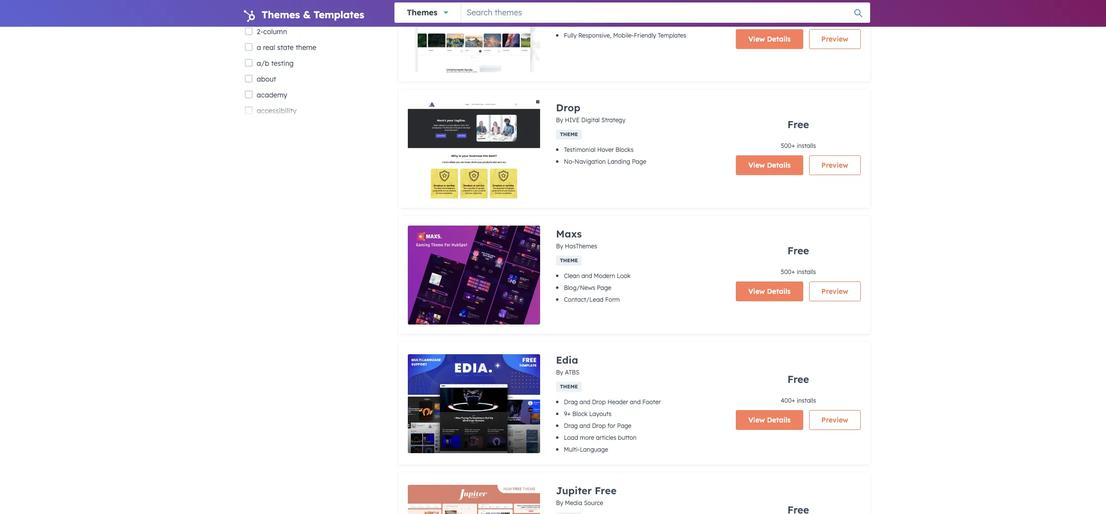 Task type: vqa. For each thing, say whether or not it's contained in the screenshot.
Search Hubspot Search Box
no



Task type: locate. For each thing, give the bounding box(es) containing it.
2-
[[257, 27, 263, 36]]

testimonial hover blocks no-navigation landing page
[[564, 146, 646, 166]]

real
[[263, 43, 275, 52]]

no-
[[564, 158, 575, 166]]

1 horizontal spatial templates
[[658, 32, 686, 39]]

installs
[[797, 16, 816, 23], [797, 142, 816, 150], [797, 269, 816, 276], [797, 397, 816, 405]]

state
[[277, 43, 294, 52]]

theme down atbs
[[560, 384, 578, 391]]

0 vertical spatial page
[[632, 158, 646, 166]]

articles
[[596, 435, 616, 442]]

2 preview from the top
[[822, 161, 849, 170]]

1 theme from the top
[[560, 5, 578, 11]]

500 + installs for 4th view details link from the bottom of the page
[[781, 16, 816, 23]]

templates right &
[[314, 8, 364, 21]]

theme
[[560, 5, 578, 11], [560, 131, 578, 138], [560, 258, 578, 264], [560, 384, 578, 391]]

4 theme from the top
[[560, 384, 578, 391]]

button
[[618, 435, 637, 442]]

hasthemes
[[565, 243, 597, 250]]

themes & templates
[[262, 8, 364, 21]]

by inside edia by atbs
[[556, 369, 563, 377]]

2 details from the top
[[767, 161, 791, 170]]

language
[[580, 447, 608, 454]]

free
[[788, 118, 809, 131], [788, 245, 809, 257], [788, 373, 809, 386], [595, 485, 617, 498]]

1 vertical spatial 500 + installs
[[781, 142, 816, 150]]

1 500 + installs from the top
[[781, 16, 816, 23]]

3 theme from the top
[[560, 258, 578, 264]]

a/b testing
[[257, 59, 294, 68]]

blocks
[[616, 146, 634, 154]]

drop by hive digital strategy
[[556, 102, 626, 124]]

theme
[[296, 43, 316, 52]]

edia
[[556, 354, 578, 367]]

4 preview button from the top
[[809, 411, 861, 430]]

themes for themes
[[407, 7, 438, 17]]

and
[[581, 273, 592, 280], [580, 399, 590, 406], [630, 399, 641, 406], [580, 423, 590, 430]]

free for edia
[[788, 373, 809, 386]]

tags group
[[244, 24, 383, 515]]

2 view details from the top
[[749, 161, 791, 170]]

2 horizontal spatial page
[[632, 158, 646, 166]]

and up 'blog/news'
[[581, 273, 592, 280]]

2 theme from the top
[[560, 131, 578, 138]]

drop
[[556, 102, 581, 114], [592, 399, 606, 406], [592, 423, 606, 430]]

templates down search themes search box
[[658, 32, 686, 39]]

by
[[556, 116, 563, 124], [556, 243, 563, 250], [556, 369, 563, 377], [556, 500, 563, 508]]

500
[[781, 16, 792, 23], [781, 142, 792, 150], [781, 269, 792, 276]]

yet
[[585, 20, 594, 27]]

free for maxs
[[788, 245, 809, 257]]

2 500 from the top
[[781, 142, 792, 150]]

2 vertical spatial 500
[[781, 269, 792, 276]]

500 + installs
[[781, 16, 816, 23], [781, 142, 816, 150], [781, 269, 816, 276]]

page
[[632, 158, 646, 166], [597, 285, 611, 292], [617, 423, 632, 430]]

block
[[573, 411, 588, 418]]

2 preview button from the top
[[809, 156, 861, 175]]

0 vertical spatial 500
[[781, 16, 792, 23]]

drop down 'layouts'
[[592, 423, 606, 430]]

0 vertical spatial drop
[[556, 102, 581, 114]]

2 + from the top
[[792, 142, 795, 150]]

preview button for 2nd view details link from the bottom
[[809, 282, 861, 302]]

theme down hive
[[560, 131, 578, 138]]

+
[[792, 16, 795, 23], [792, 142, 795, 150], [792, 269, 795, 276], [792, 397, 795, 405]]

view details link
[[736, 29, 803, 49], [736, 156, 803, 175], [736, 282, 803, 302], [736, 411, 803, 430]]

4 by from the top
[[556, 500, 563, 508]]

0 vertical spatial templates
[[314, 8, 364, 21]]

1 by from the top
[[556, 116, 563, 124]]

drag up load
[[564, 423, 578, 430]]

preview button for 4th view details link from the bottom of the page
[[809, 29, 861, 49]]

1 horizontal spatial themes
[[407, 7, 438, 17]]

2 by from the top
[[556, 243, 563, 250]]

4 installs from the top
[[797, 397, 816, 405]]

1 details from the top
[[767, 35, 791, 44]]

themes button
[[395, 2, 461, 23]]

1 vertical spatial drag
[[564, 423, 578, 430]]

4 preview from the top
[[822, 416, 849, 425]]

themes inside popup button
[[407, 7, 438, 17]]

2 vertical spatial 500 + installs
[[781, 269, 816, 276]]

drop up 'layouts'
[[592, 399, 606, 406]]

3 500 from the top
[[781, 269, 792, 276]]

drag up 9+
[[564, 399, 578, 406]]

page inside testimonial hover blocks no-navigation landing page
[[632, 158, 646, 166]]

0 horizontal spatial page
[[597, 285, 611, 292]]

testing
[[271, 59, 294, 68]]

500 for third view details link from the bottom
[[781, 142, 792, 150]]

preview button
[[809, 29, 861, 49], [809, 156, 861, 175], [809, 282, 861, 302], [809, 411, 861, 430]]

by left "media" at the right bottom
[[556, 500, 563, 508]]

3 + from the top
[[792, 269, 795, 276]]

view
[[749, 35, 765, 44], [749, 161, 765, 170], [749, 287, 765, 296], [749, 416, 765, 425]]

landing
[[608, 158, 630, 166]]

1 500 from the top
[[781, 16, 792, 23]]

preview button for third view details link from the bottom
[[809, 156, 861, 175]]

2 vertical spatial drop
[[592, 423, 606, 430]]

2 vertical spatial page
[[617, 423, 632, 430]]

look
[[617, 273, 631, 280]]

by for drop
[[556, 116, 563, 124]]

by left atbs
[[556, 369, 563, 377]]

more
[[580, 435, 594, 442]]

1 preview button from the top
[[809, 29, 861, 49]]

1 vertical spatial page
[[597, 285, 611, 292]]

page up "button"
[[617, 423, 632, 430]]

3 preview button from the top
[[809, 282, 861, 302]]

and inside clean and modern look blog/news page contact/lead form
[[581, 273, 592, 280]]

templates
[[314, 8, 364, 21], [658, 32, 686, 39]]

by down maxs
[[556, 243, 563, 250]]

responsive,
[[578, 32, 612, 39]]

academy
[[257, 91, 287, 100]]

hover
[[597, 146, 614, 154]]

0 vertical spatial 500 + installs
[[781, 16, 816, 23]]

page down the modern
[[597, 285, 611, 292]]

by left hive
[[556, 116, 563, 124]]

by inside jupiter free by media source
[[556, 500, 563, 508]]

friendly
[[634, 32, 656, 39]]

media
[[565, 500, 582, 508]]

0 horizontal spatial templates
[[314, 8, 364, 21]]

by inside the drop by hive digital strategy
[[556, 116, 563, 124]]

1 view details from the top
[[749, 35, 791, 44]]

1 vertical spatial templates
[[658, 32, 686, 39]]

0 horizontal spatial themes
[[262, 8, 300, 21]]

preview
[[822, 35, 849, 44], [822, 161, 849, 170], [822, 287, 849, 296], [822, 416, 849, 425]]

simple
[[564, 20, 583, 27]]

drag
[[564, 399, 578, 406], [564, 423, 578, 430]]

jupiter
[[556, 485, 592, 498]]

view details
[[749, 35, 791, 44], [749, 161, 791, 170], [749, 287, 791, 296], [749, 416, 791, 425]]

2 drag from the top
[[564, 423, 578, 430]]

1 vertical spatial 500
[[781, 142, 792, 150]]

navigation
[[575, 158, 606, 166]]

2 500 + installs from the top
[[781, 142, 816, 150]]

3 by from the top
[[556, 369, 563, 377]]

2 view from the top
[[749, 161, 765, 170]]

themes
[[407, 7, 438, 17], [262, 8, 300, 21]]

theme up clean
[[560, 258, 578, 264]]

drop up hive
[[556, 102, 581, 114]]

details
[[767, 35, 791, 44], [767, 161, 791, 170], [767, 287, 791, 296], [767, 416, 791, 425]]

Search themes search field
[[461, 2, 870, 22]]

1 horizontal spatial page
[[617, 423, 632, 430]]

0 vertical spatial drag
[[564, 399, 578, 406]]

theme up the simple
[[560, 5, 578, 11]]

Search search field
[[244, 4, 383, 20]]

page down blocks
[[632, 158, 646, 166]]

and left footer
[[630, 399, 641, 406]]

1 + from the top
[[792, 16, 795, 23]]

500 + installs for third view details link from the bottom
[[781, 142, 816, 150]]

3 installs from the top
[[797, 269, 816, 276]]

by inside maxs by hasthemes
[[556, 243, 563, 250]]

source
[[584, 500, 603, 508]]

simple yet powrful fully responsive, mobile-friendly templates
[[564, 20, 686, 39]]



Task type: describe. For each thing, give the bounding box(es) containing it.
page inside clean and modern look blog/news page contact/lead form
[[597, 285, 611, 292]]

modern
[[594, 273, 615, 280]]

1 installs from the top
[[797, 16, 816, 23]]

&
[[303, 8, 311, 21]]

mobile-
[[613, 32, 634, 39]]

layouts
[[589, 411, 612, 418]]

maxs by hasthemes
[[556, 228, 597, 250]]

clean
[[564, 273, 580, 280]]

4 + from the top
[[792, 397, 795, 405]]

1 view from the top
[[749, 35, 765, 44]]

drop inside the drop by hive digital strategy
[[556, 102, 581, 114]]

column
[[263, 27, 287, 36]]

page inside drag and drop header and footer 9+ block layouts drag and drop for page load more articles button multi-language
[[617, 423, 632, 430]]

free for drop
[[788, 118, 809, 131]]

jupiter free by media source
[[556, 485, 617, 508]]

theme for maxs
[[560, 258, 578, 264]]

themes & templates link
[[262, 8, 364, 21]]

4 view details from the top
[[749, 416, 791, 425]]

a
[[257, 43, 261, 52]]

2 view details link from the top
[[736, 156, 803, 175]]

3 500 + installs from the top
[[781, 269, 816, 276]]

3 details from the top
[[767, 287, 791, 296]]

templates inside simple yet powrful fully responsive, mobile-friendly templates
[[658, 32, 686, 39]]

by for edia
[[556, 369, 563, 377]]

2 installs from the top
[[797, 142, 816, 150]]

load
[[564, 435, 578, 442]]

400
[[781, 397, 792, 405]]

strategy
[[602, 116, 626, 124]]

1 view details link from the top
[[736, 29, 803, 49]]

footer
[[643, 399, 661, 406]]

atbs
[[565, 369, 580, 377]]

1 vertical spatial drop
[[592, 399, 606, 406]]

4 view from the top
[[749, 416, 765, 425]]

3 view details link from the top
[[736, 282, 803, 302]]

free inside jupiter free by media source
[[595, 485, 617, 498]]

4 details from the top
[[767, 416, 791, 425]]

theme for drop
[[560, 131, 578, 138]]

form
[[605, 296, 620, 304]]

3 view details from the top
[[749, 287, 791, 296]]

theme for edia
[[560, 384, 578, 391]]

and up 'block'
[[580, 399, 590, 406]]

header
[[608, 399, 628, 406]]

2-column
[[257, 27, 287, 36]]

and up "more"
[[580, 423, 590, 430]]

maxs
[[556, 228, 582, 240]]

a/b
[[257, 59, 269, 68]]

multi-
[[564, 447, 580, 454]]

9+
[[564, 411, 571, 418]]

testimonial
[[564, 146, 596, 154]]

edia by atbs
[[556, 354, 580, 377]]

about
[[257, 75, 276, 84]]

by for maxs
[[556, 243, 563, 250]]

for
[[608, 423, 616, 430]]

preview button for 4th view details link
[[809, 411, 861, 430]]

1 preview from the top
[[822, 35, 849, 44]]

hive
[[565, 116, 580, 124]]

500 for 4th view details link from the bottom of the page
[[781, 16, 792, 23]]

fully
[[564, 32, 577, 39]]

3 view from the top
[[749, 287, 765, 296]]

drag and drop header and footer 9+ block layouts drag and drop for page load more articles button multi-language
[[564, 399, 661, 454]]

blog/news
[[564, 285, 595, 292]]

digital
[[581, 116, 600, 124]]

4 view details link from the top
[[736, 411, 803, 430]]

1 drag from the top
[[564, 399, 578, 406]]

powrful
[[595, 20, 616, 27]]

themes for themes & templates
[[262, 8, 300, 21]]

clean and modern look blog/news page contact/lead form
[[564, 273, 631, 304]]

400 + installs
[[781, 397, 816, 405]]

3 preview from the top
[[822, 287, 849, 296]]

contact/lead
[[564, 296, 604, 304]]

a real state theme
[[257, 43, 316, 52]]

accessibility
[[257, 107, 297, 116]]



